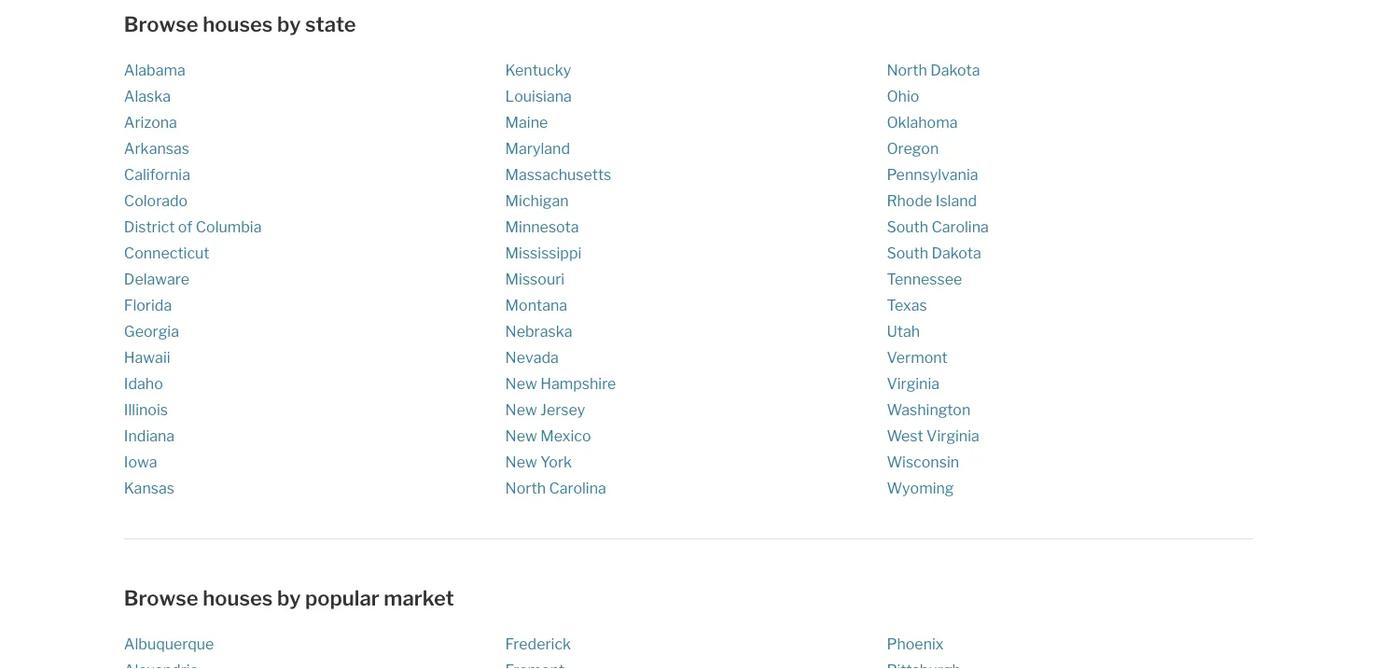 Task type: locate. For each thing, give the bounding box(es) containing it.
1 vertical spatial browse
[[124, 586, 198, 611]]

arizona link
[[124, 113, 177, 131]]

new
[[505, 374, 537, 392], [505, 400, 537, 419], [505, 426, 537, 445], [505, 453, 537, 471]]

by left popular
[[277, 586, 301, 611]]

arkansas
[[124, 139, 189, 157]]

1 vertical spatial dakota
[[932, 244, 982, 262]]

north dakota link
[[887, 61, 980, 79]]

1 vertical spatial south
[[887, 244, 929, 262]]

browse houses by popular market
[[124, 586, 454, 611]]

houses left state
[[203, 11, 273, 37]]

carolina inside the kentucky louisiana maine maryland massachusetts michigan minnesota mississippi missouri montana nebraska nevada new hampshire new jersey new mexico new york north carolina
[[549, 479, 606, 497]]

new up "new mexico" 'link'
[[505, 400, 537, 419]]

2 by from the top
[[277, 586, 301, 611]]

browse houses by state
[[124, 11, 356, 37]]

idaho
[[124, 374, 163, 392]]

phoenix link
[[887, 635, 944, 653]]

0 vertical spatial browse
[[124, 11, 198, 37]]

pennsylvania link
[[887, 165, 979, 183]]

dakota up oklahoma
[[931, 61, 980, 79]]

connecticut link
[[124, 244, 210, 262]]

south down the rhode
[[887, 217, 929, 236]]

1 vertical spatial by
[[277, 586, 301, 611]]

rhode
[[887, 191, 933, 210]]

delaware
[[124, 270, 189, 288]]

idaho link
[[124, 374, 163, 392]]

new down nevada
[[505, 374, 537, 392]]

minnesota link
[[505, 217, 579, 236]]

indiana
[[124, 426, 175, 445]]

carolina down island
[[932, 217, 989, 236]]

0 vertical spatial houses
[[203, 11, 273, 37]]

south
[[887, 217, 929, 236], [887, 244, 929, 262]]

virginia down vermont link
[[887, 374, 940, 392]]

north dakota ohio oklahoma oregon pennsylvania rhode island south carolina south dakota tennessee texas utah vermont virginia washington west virginia wisconsin wyoming
[[887, 61, 989, 497]]

dakota down south carolina link
[[932, 244, 982, 262]]

2 browse from the top
[[124, 586, 198, 611]]

oklahoma link
[[887, 113, 958, 131]]

tennessee link
[[887, 270, 962, 288]]

1 horizontal spatial carolina
[[932, 217, 989, 236]]

carolina down york
[[549, 479, 606, 497]]

1 horizontal spatial north
[[887, 61, 927, 79]]

1 houses from the top
[[203, 11, 273, 37]]

new jersey link
[[505, 400, 585, 419]]

new up new york "link"
[[505, 426, 537, 445]]

iowa link
[[124, 453, 157, 471]]

wyoming
[[887, 479, 954, 497]]

utah link
[[887, 322, 920, 340]]

oregon
[[887, 139, 939, 157]]

1 vertical spatial carolina
[[549, 479, 606, 497]]

south dakota link
[[887, 244, 982, 262]]

houses
[[203, 11, 273, 37], [203, 586, 273, 611]]

louisiana link
[[505, 87, 572, 105]]

missouri
[[505, 270, 565, 288]]

0 horizontal spatial north
[[505, 479, 546, 497]]

virginia down washington link
[[927, 426, 980, 445]]

rhode island link
[[887, 191, 977, 210]]

0 vertical spatial south
[[887, 217, 929, 236]]

browse up albuquerque on the left bottom of the page
[[124, 586, 198, 611]]

missouri link
[[505, 270, 565, 288]]

2 south from the top
[[887, 244, 929, 262]]

north up ohio on the right top
[[887, 61, 927, 79]]

oregon link
[[887, 139, 939, 157]]

4 new from the top
[[505, 453, 537, 471]]

0 vertical spatial carolina
[[932, 217, 989, 236]]

2 houses from the top
[[203, 586, 273, 611]]

ohio link
[[887, 87, 920, 105]]

browse up alabama link
[[124, 11, 198, 37]]

0 vertical spatial by
[[277, 11, 301, 37]]

carolina
[[932, 217, 989, 236], [549, 479, 606, 497]]

of
[[178, 217, 193, 236]]

california
[[124, 165, 190, 183]]

vermont
[[887, 348, 948, 366]]

browse for browse houses by popular market
[[124, 586, 198, 611]]

dakota
[[931, 61, 980, 79], [932, 244, 982, 262]]

by left state
[[277, 11, 301, 37]]

1 browse from the top
[[124, 11, 198, 37]]

michigan link
[[505, 191, 569, 210]]

mississippi link
[[505, 244, 582, 262]]

1 vertical spatial north
[[505, 479, 546, 497]]

hawaii
[[124, 348, 170, 366]]

maryland
[[505, 139, 570, 157]]

1 vertical spatial houses
[[203, 586, 273, 611]]

2 new from the top
[[505, 400, 537, 419]]

alabama link
[[124, 61, 185, 79]]

south carolina link
[[887, 217, 989, 236]]

frederick link
[[505, 635, 571, 653]]

washington link
[[887, 400, 971, 419]]

frederick
[[505, 635, 571, 653]]

virginia link
[[887, 374, 940, 392]]

houses up albuquerque on the left bottom of the page
[[203, 586, 273, 611]]

north
[[887, 61, 927, 79], [505, 479, 546, 497]]

louisiana
[[505, 87, 572, 105]]

1 new from the top
[[505, 374, 537, 392]]

0 vertical spatial north
[[887, 61, 927, 79]]

nevada link
[[505, 348, 559, 366]]

north down new york "link"
[[505, 479, 546, 497]]

albuquerque
[[124, 635, 214, 653]]

nevada
[[505, 348, 559, 366]]

alabama alaska arizona arkansas california colorado district of columbia connecticut delaware florida georgia hawaii idaho illinois indiana iowa kansas
[[124, 61, 262, 497]]

west
[[887, 426, 924, 445]]

new left york
[[505, 453, 537, 471]]

1 by from the top
[[277, 11, 301, 37]]

massachusetts
[[505, 165, 612, 183]]

browse
[[124, 11, 198, 37], [124, 586, 198, 611]]

illinois link
[[124, 400, 168, 419]]

0 horizontal spatial carolina
[[549, 479, 606, 497]]

south up tennessee link
[[887, 244, 929, 262]]

new mexico link
[[505, 426, 591, 445]]



Task type: describe. For each thing, give the bounding box(es) containing it.
tennessee
[[887, 270, 962, 288]]

kentucky link
[[505, 61, 571, 79]]

houses for popular
[[203, 586, 273, 611]]

wisconsin
[[887, 453, 959, 471]]

mexico
[[541, 426, 591, 445]]

browse for browse houses by state
[[124, 11, 198, 37]]

island
[[936, 191, 977, 210]]

by for state
[[277, 11, 301, 37]]

phoenix
[[887, 635, 944, 653]]

nebraska
[[505, 322, 572, 340]]

nebraska link
[[505, 322, 572, 340]]

georgia link
[[124, 322, 179, 340]]

minnesota
[[505, 217, 579, 236]]

district of columbia link
[[124, 217, 262, 236]]

1 south from the top
[[887, 217, 929, 236]]

montana link
[[505, 296, 568, 314]]

arizona
[[124, 113, 177, 131]]

york
[[541, 453, 572, 471]]

north inside the kentucky louisiana maine maryland massachusetts michigan minnesota mississippi missouri montana nebraska nevada new hampshire new jersey new mexico new york north carolina
[[505, 479, 546, 497]]

pennsylvania
[[887, 165, 979, 183]]

alabama
[[124, 61, 185, 79]]

colorado
[[124, 191, 188, 210]]

vermont link
[[887, 348, 948, 366]]

colorado link
[[124, 191, 188, 210]]

district
[[124, 217, 175, 236]]

connecticut
[[124, 244, 210, 262]]

0 vertical spatial virginia
[[887, 374, 940, 392]]

utah
[[887, 322, 920, 340]]

wyoming link
[[887, 479, 954, 497]]

3 new from the top
[[505, 426, 537, 445]]

columbia
[[196, 217, 262, 236]]

kentucky louisiana maine maryland massachusetts michigan minnesota mississippi missouri montana nebraska nevada new hampshire new jersey new mexico new york north carolina
[[505, 61, 616, 497]]

jersey
[[541, 400, 585, 419]]

alaska
[[124, 87, 171, 105]]

kansas link
[[124, 479, 174, 497]]

arkansas link
[[124, 139, 189, 157]]

indiana link
[[124, 426, 175, 445]]

maine link
[[505, 113, 548, 131]]

kansas
[[124, 479, 174, 497]]

california link
[[124, 165, 190, 183]]

hampshire
[[541, 374, 616, 392]]

new hampshire link
[[505, 374, 616, 392]]

michigan
[[505, 191, 569, 210]]

georgia
[[124, 322, 179, 340]]

new york link
[[505, 453, 572, 471]]

north carolina link
[[505, 479, 606, 497]]

carolina inside "north dakota ohio oklahoma oregon pennsylvania rhode island south carolina south dakota tennessee texas utah vermont virginia washington west virginia wisconsin wyoming"
[[932, 217, 989, 236]]

massachusetts link
[[505, 165, 612, 183]]

iowa
[[124, 453, 157, 471]]

delaware link
[[124, 270, 189, 288]]

alaska link
[[124, 87, 171, 105]]

montana
[[505, 296, 568, 314]]

florida link
[[124, 296, 172, 314]]

market
[[384, 586, 454, 611]]

popular
[[305, 586, 380, 611]]

west virginia link
[[887, 426, 980, 445]]

albuquerque link
[[124, 635, 214, 653]]

1 vertical spatial virginia
[[927, 426, 980, 445]]

maine
[[505, 113, 548, 131]]

texas link
[[887, 296, 927, 314]]

oklahoma
[[887, 113, 958, 131]]

north inside "north dakota ohio oklahoma oregon pennsylvania rhode island south carolina south dakota tennessee texas utah vermont virginia washington west virginia wisconsin wyoming"
[[887, 61, 927, 79]]

state
[[305, 11, 356, 37]]

mississippi
[[505, 244, 582, 262]]

texas
[[887, 296, 927, 314]]

hawaii link
[[124, 348, 170, 366]]

0 vertical spatial dakota
[[931, 61, 980, 79]]

ohio
[[887, 87, 920, 105]]

maryland link
[[505, 139, 570, 157]]

by for popular
[[277, 586, 301, 611]]

washington
[[887, 400, 971, 419]]

houses for state
[[203, 11, 273, 37]]

wisconsin link
[[887, 453, 959, 471]]



Task type: vqa. For each thing, say whether or not it's contained in the screenshot.
the 'Delaware' link
yes



